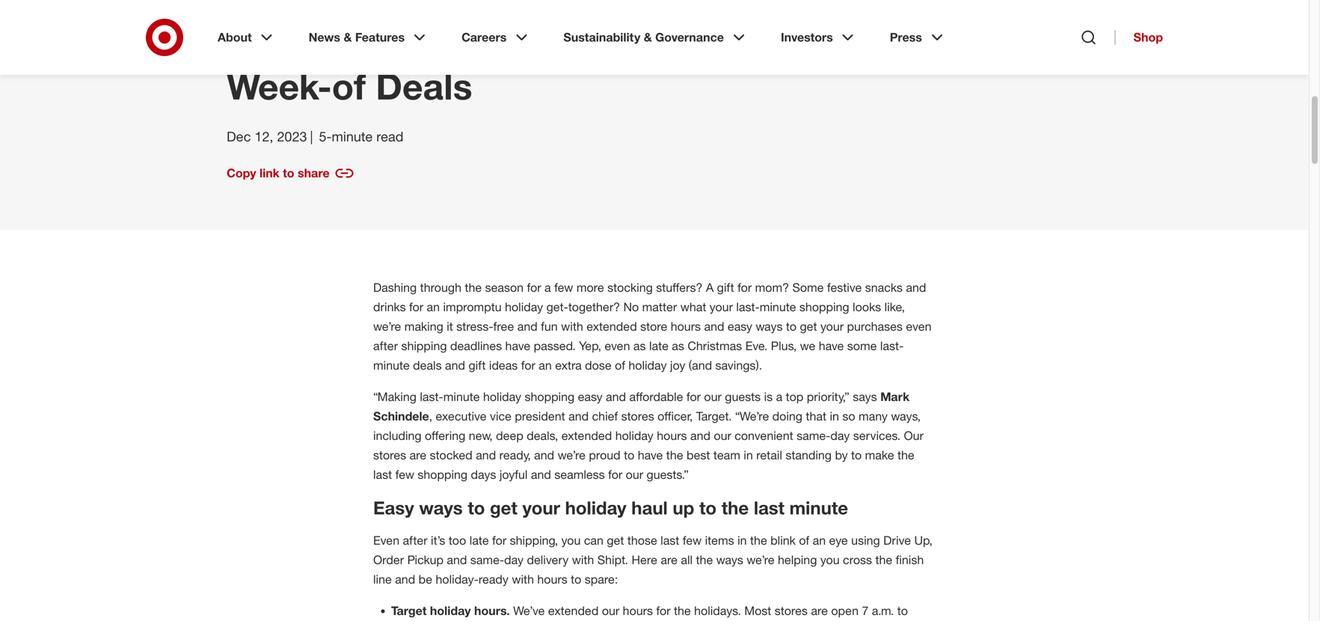 Task type: describe. For each thing, give the bounding box(es) containing it.
are inside 'we've extended our hours for the holidays. most stores are open 7 a.m. to'
[[811, 603, 828, 618]]

extended inside 'we've extended our hours for the holidays. most stores are open 7 a.m. to'
[[548, 603, 599, 618]]

top
[[786, 389, 804, 404]]

2 vertical spatial last-
[[420, 389, 444, 404]]

president
[[515, 409, 565, 424]]

that
[[806, 409, 827, 424]]

is
[[764, 389, 773, 404]]

1 horizontal spatial even
[[906, 319, 932, 334]]

items
[[705, 533, 735, 548]]

savings).
[[716, 358, 763, 373]]

an inside the even after it's too late for shipping, you can get those last few items in the blink of an eye using drive up, order pickup and same-day delivery with shipt. here are all the ways we're helping you cross the finish line and be holiday-ready with hours to spare:
[[813, 533, 826, 548]]

most
[[745, 603, 772, 618]]

easy inside dashing through the season for a few more stocking stuffers? a gift for mom? some festive snacks and drinks for an impromptu holiday get-together? no matter what your last-minute shopping looks like, we're making it stress-free and fun with extended store hours and easy ways to get your purchases even after shipping deadlines have passed. yep, even as late as christmas eve. plus, we have some last- minute deals and gift ideas for an extra dose of holiday joy (and savings).
[[728, 319, 753, 334]]

open
[[832, 603, 859, 618]]

day inside the even after it's too late for shipping, you can get those last few items in the blink of an eye using drive up, order pickup and same-day delivery with shipt. here are all the ways we're helping you cross the finish line and be holiday-ready with hours to spare:
[[504, 553, 524, 567]]

last inside the even after it's too late for shipping, you can get those last few items in the blink of an eye using drive up, order pickup and same-day delivery with shipt. here are all the ways we're helping you cross the finish line and be holiday-ready with hours to spare:
[[661, 533, 680, 548]]

hours inside 'we've extended our hours for the holidays. most stores are open 7 a.m. to'
[[623, 603, 653, 618]]

using
[[852, 533, 880, 548]]

stocking
[[608, 280, 653, 295]]

ready,
[[500, 448, 531, 462]]

for inside 'we've extended our hours for the holidays. most stores are open 7 a.m. to'
[[657, 603, 671, 618]]

(and
[[689, 358, 712, 373]]

0 vertical spatial stores
[[622, 409, 655, 424]]

minute up executive on the bottom left of the page
[[444, 389, 480, 404]]

to right up
[[700, 497, 717, 519]]

, executive vice president and chief stores officer, target. "we're doing that in so many ways, including offering new, deep deals, extended holiday hours and our convenient same-day services. our stores are stocked and ready, and we're proud to have the best team in retail standing by to make the last few shopping days joyful and seamless for our guests."
[[373, 409, 924, 482]]

can
[[584, 533, 604, 548]]

day inside , executive vice president and chief stores officer, target. "we're doing that in so many ways, including offering new, deep deals, extended holiday hours and our convenient same-day services. our stores are stocked and ready, and we're proud to have the best team in retail standing by to make the last few shopping days joyful and seamless for our guests."
[[831, 428, 850, 443]]

"making last-minute holiday shopping easy and affordable for our guests is a top priority," says
[[373, 389, 881, 404]]

sustainability
[[564, 30, 641, 45]]

what
[[681, 300, 707, 314]]

hours inside the even after it's too late for shipping, you can get those last few items in the blink of an eye using drive up, order pickup and same-day delivery with shipt. here are all the ways we're helping you cross the finish line and be holiday-ready with hours to spare:
[[538, 572, 568, 587]]

& for features
[[344, 30, 352, 45]]

by
[[835, 448, 848, 462]]

late inside dashing through the season for a few more stocking stuffers? a gift for mom? some festive snacks and drinks for an impromptu holiday get-together? no matter what your last-minute shopping looks like, we're making it stress-free and fun with extended store hours and easy ways to get your purchases even after shipping deadlines have passed. yep, even as late as christmas eve. plus, we have some last- minute deals and gift ideas for an extra dose of holiday joy (and savings).
[[649, 339, 669, 353]]

for up making
[[409, 300, 424, 314]]

hours.
[[474, 603, 510, 618]]

"making
[[373, 389, 417, 404]]

purchases
[[847, 319, 903, 334]]

dec 12, 2023
[[227, 128, 307, 144]]

free
[[494, 319, 514, 334]]

our
[[904, 428, 924, 443]]

target holiday hours.
[[391, 603, 510, 618]]

1 vertical spatial in
[[744, 448, 753, 462]]

2 horizontal spatial your
[[821, 319, 844, 334]]

we're inside the even after it's too late for shipping, you can get those last few items in the blink of an eye using drive up, order pickup and same-day delivery with shipt. here are all the ways we're helping you cross the finish line and be holiday-ready with hours to spare:
[[747, 553, 775, 567]]

0 vertical spatial in
[[830, 409, 839, 424]]

guests."
[[647, 467, 689, 482]]

holiday up can
[[565, 497, 627, 519]]

spare:
[[585, 572, 618, 587]]

deals
[[413, 358, 442, 373]]

team
[[714, 448, 741, 462]]

get inside the even after it's too late for shipping, you can get those last few items in the blink of an eye using drive up, order pickup and same-day delivery with shipt. here are all the ways we're helping you cross the finish line and be holiday-ready with hours to spare:
[[607, 533, 624, 548]]

1 horizontal spatial an
[[539, 358, 552, 373]]

0 horizontal spatial stores
[[373, 448, 406, 462]]

and left fun
[[518, 319, 538, 334]]

holiday down holiday-
[[430, 603, 471, 618]]

officer,
[[658, 409, 693, 424]]

the up guests."
[[667, 448, 684, 462]]

few inside dashing through the season for a few more stocking stuffers? a gift for mom? some festive snacks and drinks for an impromptu holiday get-together? no matter what your last-minute shopping looks like, we're making it stress-free and fun with extended store hours and easy ways to get your purchases even after shipping deadlines have passed. yep, even as late as christmas eve. plus, we have some last- minute deals and gift ideas for an extra dose of holiday joy (and savings).
[[555, 280, 573, 295]]

1 vertical spatial you
[[821, 553, 840, 567]]

for right ideas
[[521, 358, 536, 373]]

stocked
[[430, 448, 473, 462]]

the down our
[[898, 448, 915, 462]]

1 horizontal spatial gift
[[717, 280, 735, 295]]

eve.
[[746, 339, 768, 353]]

0 vertical spatial an
[[427, 300, 440, 314]]

ways inside the even after it's too late for shipping, you can get those last few items in the blink of an eye using drive up, order pickup and same-day delivery with shipt. here are all the ways we're helping you cross the finish line and be holiday-ready with hours to spare:
[[717, 553, 744, 567]]

shipping,
[[510, 533, 558, 548]]

holiday inside , executive vice president and chief stores officer, target. "we're doing that in so many ways, including offering new, deep deals, extended holiday hours and our convenient same-day services. our stores are stocked and ready, and we're proud to have the best team in retail standing by to make the last few shopping days joyful and seamless for our guests."
[[616, 428, 654, 443]]

our up the target.
[[704, 389, 722, 404]]

holiday left joy
[[629, 358, 667, 373]]

for right season
[[527, 280, 541, 295]]

after inside the even after it's too late for shipping, you can get those last few items in the blink of an eye using drive up, order pickup and same-day delivery with shipt. here are all the ways we're helping you cross the finish line and be holiday-ready with hours to spare:
[[403, 533, 428, 548]]

pickup
[[407, 553, 444, 567]]

shop link
[[1115, 30, 1164, 45]]

0 horizontal spatial gift
[[469, 358, 486, 373]]

1 horizontal spatial last-
[[737, 300, 760, 314]]

for inside the even after it's too late for shipping, you can get those last few items in the blink of an eye using drive up, order pickup and same-day delivery with shipt. here are all the ways we're helping you cross the finish line and be holiday-ready with hours to spare:
[[492, 533, 507, 548]]

minute up eye
[[790, 497, 849, 519]]

get-
[[547, 300, 569, 314]]

of inside the even after it's too late for shipping, you can get those last few items in the blink of an eye using drive up, order pickup and same-day delivery with shipt. here are all the ways we're helping you cross the finish line and be holiday-ready with hours to spare:
[[799, 533, 810, 548]]

to right "proud"
[[624, 448, 635, 462]]

for left mom?
[[738, 280, 752, 295]]

proud
[[589, 448, 621, 462]]

affordable
[[630, 389, 683, 404]]

snacks
[[866, 280, 903, 295]]

easy ways to get your holiday haul up to the last minute
[[373, 497, 849, 519]]

helping
[[778, 553, 817, 567]]

share
[[298, 166, 330, 180]]

line
[[373, 572, 392, 587]]

1 vertical spatial even
[[605, 339, 630, 353]]

the up items at the right bottom of page
[[722, 497, 749, 519]]

the inside 'we've extended our hours for the holidays. most stores are open 7 a.m. to'
[[674, 603, 691, 618]]

shipt.
[[598, 553, 629, 567]]

priority,"
[[807, 389, 850, 404]]

and right snacks
[[906, 280, 927, 295]]

store
[[641, 319, 668, 334]]

minute down mom?
[[760, 300, 797, 314]]

last inside , executive vice president and chief stores officer, target. "we're doing that in so many ways, including offering new, deep deals, extended holiday hours and our convenient same-day services. our stores are stocked and ready, and we're proud to have the best team in retail standing by to make the last few shopping days joyful and seamless for our guests."
[[373, 467, 392, 482]]

shipping
[[401, 339, 447, 353]]

and down deals,
[[534, 448, 555, 462]]

with inside dashing through the season for a few more stocking stuffers? a gift for mom? some festive snacks and drinks for an impromptu holiday get-together? no matter what your last-minute shopping looks like, we're making it stress-free and fun with extended store hours and easy ways to get your purchases even after shipping deadlines have passed. yep, even as late as christmas eve. plus, we have some last- minute deals and gift ideas for an extra dose of holiday joy (and savings).
[[561, 319, 583, 334]]

shopping inside , executive vice president and chief stores officer, target. "we're doing that in so many ways, including offering new, deep deals, extended holiday hours and our convenient same-day services. our stores are stocked and ready, and we're proud to have the best team in retail standing by to make the last few shopping days joyful and seamless for our guests."
[[418, 467, 468, 482]]

hours inside dashing through the season for a few more stocking stuffers? a gift for mom? some festive snacks and drinks for an impromptu holiday get-together? no matter what your last-minute shopping looks like, we're making it stress-free and fun with extended store hours and easy ways to get your purchases even after shipping deadlines have passed. yep, even as late as christmas eve. plus, we have some last- minute deals and gift ideas for an extra dose of holiday joy (and savings).
[[671, 319, 701, 334]]

our left guests."
[[626, 467, 644, 482]]

best
[[687, 448, 710, 462]]

copy
[[227, 166, 256, 180]]

the left blink
[[751, 533, 768, 548]]

the right all
[[696, 553, 713, 567]]

ways inside dashing through the season for a few more stocking stuffers? a gift for mom? some festive snacks and drinks for an impromptu holiday get-together? no matter what your last-minute shopping looks like, we're making it stress-free and fun with extended store hours and easy ways to get your purchases even after shipping deadlines have passed. yep, even as late as christmas eve. plus, we have some last- minute deals and gift ideas for an extra dose of holiday joy (and savings).
[[756, 319, 783, 334]]

vice
[[490, 409, 512, 424]]

a inside dashing through the season for a few more stocking stuffers? a gift for mom? some festive snacks and drinks for an impromptu holiday get-together? no matter what your last-minute shopping looks like, we're making it stress-free and fun with extended store hours and easy ways to get your purchases even after shipping deadlines have passed. yep, even as late as christmas eve. plus, we have some last- minute deals and gift ideas for an extra dose of holiday joy (and savings).
[[545, 280, 551, 295]]

dashing
[[373, 280, 417, 295]]

"we're
[[735, 409, 769, 424]]

shop
[[1134, 30, 1164, 45]]

same- inside , executive vice president and chief stores officer, target. "we're doing that in so many ways, including offering new, deep deals, extended holiday hours and our convenient same-day services. our stores are stocked and ready, and we're proud to have the best team in retail standing by to make the last few shopping days joyful and seamless for our guests."
[[797, 428, 831, 443]]

1 vertical spatial last-
[[881, 339, 904, 353]]

in inside the even after it's too late for shipping, you can get those last few items in the blink of an eye using drive up, order pickup and same-day delivery with shipt. here are all the ways we're helping you cross the finish line and be holiday-ready with hours to spare:
[[738, 533, 747, 548]]

here
[[632, 553, 658, 567]]

to inside dashing through the season for a few more stocking stuffers? a gift for mom? some festive snacks and drinks for an impromptu holiday get-together? no matter what your last-minute shopping looks like, we're making it stress-free and fun with extended store hours and easy ways to get your purchases even after shipping deadlines have passed. yep, even as late as christmas eve. plus, we have some last- minute deals and gift ideas for an extra dose of holiday joy (and savings).
[[786, 319, 797, 334]]

and up holiday-
[[447, 553, 467, 567]]

careers link
[[451, 18, 541, 57]]

12,
[[255, 128, 273, 144]]

to right the by
[[852, 448, 862, 462]]

cross
[[843, 553, 872, 567]]

services.
[[854, 428, 901, 443]]

2 horizontal spatial have
[[819, 339, 844, 353]]

stores inside 'we've extended our hours for the holidays. most stores are open 7 a.m. to'
[[775, 603, 808, 618]]

ways,
[[891, 409, 921, 424]]

make
[[865, 448, 895, 462]]

investors
[[781, 30, 833, 45]]

together?
[[569, 300, 620, 314]]

read
[[377, 128, 404, 144]]

1 vertical spatial ways
[[419, 497, 463, 519]]

2 vertical spatial your
[[523, 497, 560, 519]]

and up the chief
[[606, 389, 626, 404]]

for inside , executive vice president and chief stores officer, target. "we're doing that in so many ways, including offering new, deep deals, extended holiday hours and our convenient same-day services. our stores are stocked and ready, and we're proud to have the best team in retail standing by to make the last few shopping days joyful and seamless for our guests."
[[608, 467, 623, 482]]

all
[[681, 553, 693, 567]]

doing
[[773, 409, 803, 424]]

plus,
[[771, 339, 797, 353]]

2 vertical spatial with
[[512, 572, 534, 587]]

retail
[[757, 448, 783, 462]]

yep,
[[579, 339, 602, 353]]

offering
[[425, 428, 466, 443]]

0 horizontal spatial get
[[490, 497, 518, 519]]

order
[[373, 553, 404, 567]]

says
[[853, 389, 877, 404]]

drive
[[884, 533, 911, 548]]



Task type: locate. For each thing, give the bounding box(es) containing it.
to down days
[[468, 497, 485, 519]]

0 vertical spatial with
[[561, 319, 583, 334]]

even
[[373, 533, 400, 548]]

are for here
[[661, 553, 678, 567]]

2 vertical spatial extended
[[548, 603, 599, 618]]

easy up the chief
[[578, 389, 603, 404]]

2 as from the left
[[672, 339, 685, 353]]

of
[[615, 358, 626, 373], [799, 533, 810, 548]]

same- down that on the bottom of the page
[[797, 428, 831, 443]]

easy
[[728, 319, 753, 334], [578, 389, 603, 404]]

0 vertical spatial last-
[[737, 300, 760, 314]]

are inside the even after it's too late for shipping, you can get those last few items in the blink of an eye using drive up, order pickup and same-day delivery with shipt. here are all the ways we're helping you cross the finish line and be holiday-ready with hours to spare:
[[661, 553, 678, 567]]

0 horizontal spatial after
[[373, 339, 398, 353]]

an down passed.
[[539, 358, 552, 373]]

joyful
[[500, 467, 528, 482]]

are inside , executive vice president and chief stores officer, target. "we're doing that in so many ways, including offering new, deep deals, extended holiday hours and our convenient same-day services. our stores are stocked and ready, and we're proud to have the best team in retail standing by to make the last few shopping days joyful and seamless for our guests."
[[410, 448, 427, 462]]

festive
[[828, 280, 862, 295]]

0 horizontal spatial your
[[523, 497, 560, 519]]

an
[[427, 300, 440, 314], [539, 358, 552, 373], [813, 533, 826, 548]]

target.
[[696, 409, 732, 424]]

5-
[[319, 128, 332, 144]]

your down a
[[710, 300, 733, 314]]

0 vertical spatial get
[[800, 319, 817, 334]]

0 horizontal spatial we're
[[373, 319, 401, 334]]

you left can
[[562, 533, 581, 548]]

the left holidays.
[[674, 603, 691, 618]]

ready
[[479, 572, 509, 587]]

are for stores
[[410, 448, 427, 462]]

2 horizontal spatial get
[[800, 319, 817, 334]]

and up days
[[476, 448, 496, 462]]

you
[[562, 533, 581, 548], [821, 553, 840, 567]]

2 horizontal spatial shopping
[[800, 300, 850, 314]]

get up we
[[800, 319, 817, 334]]

1 horizontal spatial late
[[649, 339, 669, 353]]

shopping down some
[[800, 300, 850, 314]]

2 vertical spatial shopping
[[418, 467, 468, 482]]

for down "proud"
[[608, 467, 623, 482]]

0 horizontal spatial even
[[605, 339, 630, 353]]

even
[[906, 319, 932, 334], [605, 339, 630, 353]]

hours down delivery
[[538, 572, 568, 587]]

as up joy
[[672, 339, 685, 353]]

holiday down season
[[505, 300, 543, 314]]

like,
[[885, 300, 905, 314]]

0 vertical spatial extended
[[587, 319, 637, 334]]

extended inside , executive vice president and chief stores officer, target. "we're doing that in so many ways, including offering new, deep deals, extended holiday hours and our convenient same-day services. our stores are stocked and ready, and we're proud to have the best team in retail standing by to make the last few shopping days joyful and seamless for our guests."
[[562, 428, 612, 443]]

easy up eve. on the bottom right
[[728, 319, 753, 334]]

a
[[706, 280, 714, 295]]

0 horizontal spatial ways
[[419, 497, 463, 519]]

& left governance
[[644, 30, 652, 45]]

a.m.
[[872, 603, 894, 618]]

few
[[555, 280, 573, 295], [396, 467, 415, 482], [683, 533, 702, 548]]

few inside the even after it's too late for shipping, you can get those last few items in the blink of an eye using drive up, order pickup and same-day delivery with shipt. here are all the ways we're helping you cross the finish line and be holiday-ready with hours to spare:
[[683, 533, 702, 548]]

& inside news & features link
[[344, 30, 352, 45]]

0 horizontal spatial same-
[[471, 553, 504, 567]]

1 horizontal spatial after
[[403, 533, 428, 548]]

ways up it's
[[419, 497, 463, 519]]

extended down together?
[[587, 319, 637, 334]]

0 vertical spatial are
[[410, 448, 427, 462]]

late inside the even after it's too late for shipping, you can get those last few items in the blink of an eye using drive up, order pickup and same-day delivery with shipt. here are all the ways we're helping you cross the finish line and be holiday-ready with hours to spare:
[[470, 533, 489, 548]]

we're down blink
[[747, 553, 775, 567]]

some
[[793, 280, 824, 295]]

our inside 'we've extended our hours for the holidays. most stores are open 7 a.m. to'
[[602, 603, 620, 618]]

2 vertical spatial last
[[661, 533, 680, 548]]

1 vertical spatial your
[[821, 319, 844, 334]]

2 vertical spatial stores
[[775, 603, 808, 618]]

eye
[[829, 533, 848, 548]]

after inside dashing through the season for a few more stocking stuffers? a gift for mom? some festive snacks and drinks for an impromptu holiday get-together? no matter what your last-minute shopping looks like, we're making it stress-free and fun with extended store hours and easy ways to get your purchases even after shipping deadlines have passed. yep, even as late as christmas eve. plus, we have some last- minute deals and gift ideas for an extra dose of holiday joy (and savings).
[[373, 339, 398, 353]]

haul
[[632, 497, 668, 519]]

too
[[449, 533, 466, 548]]

0 horizontal spatial of
[[615, 358, 626, 373]]

few up easy at the left bottom
[[396, 467, 415, 482]]

making
[[405, 319, 444, 334]]

target
[[391, 603, 427, 618]]

1 horizontal spatial ways
[[717, 553, 744, 567]]

get
[[800, 319, 817, 334], [490, 497, 518, 519], [607, 533, 624, 548]]

2 horizontal spatial few
[[683, 533, 702, 548]]

chief
[[592, 409, 618, 424]]

and left the chief
[[569, 409, 589, 424]]

2 vertical spatial get
[[607, 533, 624, 548]]

1 vertical spatial after
[[403, 533, 428, 548]]

up,
[[915, 533, 933, 548]]

those
[[628, 533, 658, 548]]

1 & from the left
[[344, 30, 352, 45]]

1 horizontal spatial a
[[776, 389, 783, 404]]

dec
[[227, 128, 251, 144]]

5-minute read
[[319, 128, 404, 144]]

we're up seamless
[[558, 448, 586, 462]]

1 vertical spatial with
[[572, 553, 594, 567]]

shopping inside dashing through the season for a few more stocking stuffers? a gift for mom? some festive snacks and drinks for an impromptu holiday get-together? no matter what your last-minute shopping looks like, we're making it stress-free and fun with extended store hours and easy ways to get your purchases even after shipping deadlines have passed. yep, even as late as christmas eve. plus, we have some last- minute deals and gift ideas for an extra dose of holiday joy (and savings).
[[800, 300, 850, 314]]

hours down the officer,
[[657, 428, 687, 443]]

mom?
[[755, 280, 789, 295]]

0 horizontal spatial &
[[344, 30, 352, 45]]

sustainability & governance link
[[553, 18, 759, 57]]

last- down mom?
[[737, 300, 760, 314]]

day
[[831, 428, 850, 443], [504, 553, 524, 567]]

extended down spare:
[[548, 603, 599, 618]]

0 horizontal spatial have
[[506, 339, 531, 353]]

have up guests."
[[638, 448, 663, 462]]

even right purchases
[[906, 319, 932, 334]]

few up all
[[683, 533, 702, 548]]

an left eye
[[813, 533, 826, 548]]

are
[[410, 448, 427, 462], [661, 553, 678, 567], [811, 603, 828, 618]]

1 vertical spatial gift
[[469, 358, 486, 373]]

1 horizontal spatial get
[[607, 533, 624, 548]]

holiday up vice
[[483, 389, 522, 404]]

0 vertical spatial shopping
[[800, 300, 850, 314]]

we've extended our hours for the holidays. most stores are open 7 a.m. to
[[391, 603, 922, 621]]

as
[[634, 339, 646, 353], [672, 339, 685, 353]]

stress-
[[457, 319, 494, 334]]

about link
[[207, 18, 286, 57]]

0 horizontal spatial shopping
[[418, 467, 468, 482]]

1 horizontal spatial same-
[[797, 428, 831, 443]]

2 horizontal spatial last
[[754, 497, 785, 519]]

0 horizontal spatial late
[[470, 533, 489, 548]]

even up dose
[[605, 339, 630, 353]]

of inside dashing through the season for a few more stocking stuffers? a gift for mom? some festive snacks and drinks for an impromptu holiday get-together? no matter what your last-minute shopping looks like, we're making it stress-free and fun with extended store hours and easy ways to get your purchases even after shipping deadlines have passed. yep, even as late as christmas eve. plus, we have some last- minute deals and gift ideas for an extra dose of holiday joy (and savings).
[[615, 358, 626, 373]]

as down store at the bottom
[[634, 339, 646, 353]]

2 & from the left
[[644, 30, 652, 45]]

last up blink
[[754, 497, 785, 519]]

0 vertical spatial even
[[906, 319, 932, 334]]

holiday down the mark schindele
[[616, 428, 654, 443]]

standing
[[786, 448, 832, 462]]

1 vertical spatial last
[[754, 497, 785, 519]]

and right deals
[[445, 358, 465, 373]]

so
[[843, 409, 856, 424]]

hours down what on the right of the page
[[671, 319, 701, 334]]

0 horizontal spatial a
[[545, 280, 551, 295]]

0 horizontal spatial are
[[410, 448, 427, 462]]

2 vertical spatial are
[[811, 603, 828, 618]]

shopping down stocked
[[418, 467, 468, 482]]

1 horizontal spatial your
[[710, 300, 733, 314]]

to right link on the left of page
[[283, 166, 294, 180]]

1 vertical spatial an
[[539, 358, 552, 373]]

same- inside the even after it's too late for shipping, you can get those last few items in the blink of an eye using drive up, order pickup and same-day delivery with shipt. here are all the ways we're helping you cross the finish line and be holiday-ready with hours to spare:
[[471, 553, 504, 567]]

minute up "making
[[373, 358, 410, 373]]

2 horizontal spatial an
[[813, 533, 826, 548]]

the up impromptu
[[465, 280, 482, 295]]

of right dose
[[615, 358, 626, 373]]

are left open
[[811, 603, 828, 618]]

we're inside , executive vice president and chief stores officer, target. "we're doing that in so many ways, including offering new, deep deals, extended holiday hours and our convenient same-day services. our stores are stocked and ready, and we're proud to have the best team in retail standing by to make the last few shopping days joyful and seamless for our guests."
[[558, 448, 586, 462]]

0 vertical spatial gift
[[717, 280, 735, 295]]

news
[[309, 30, 340, 45]]

1 vertical spatial easy
[[578, 389, 603, 404]]

0 horizontal spatial easy
[[578, 389, 603, 404]]

0 vertical spatial day
[[831, 428, 850, 443]]

1 vertical spatial stores
[[373, 448, 406, 462]]

features
[[355, 30, 405, 45]]

we've
[[513, 603, 545, 618]]

have right we
[[819, 339, 844, 353]]

1 vertical spatial few
[[396, 467, 415, 482]]

ideas
[[489, 358, 518, 373]]

2 vertical spatial an
[[813, 533, 826, 548]]

2 horizontal spatial last-
[[881, 339, 904, 353]]

even after it's too late for shipping, you can get those last few items in the blink of an eye using drive up, order pickup and same-day delivery with shipt. here are all the ways we're helping you cross the finish line and be holiday-ready with hours to spare:
[[373, 533, 933, 587]]

1 horizontal spatial as
[[672, 339, 685, 353]]

deadlines
[[450, 339, 502, 353]]

to up plus,
[[786, 319, 797, 334]]

with right ready
[[512, 572, 534, 587]]

minute left read
[[332, 128, 373, 144]]

and right joyful
[[531, 467, 551, 482]]

and
[[906, 280, 927, 295], [518, 319, 538, 334], [704, 319, 725, 334], [445, 358, 465, 373], [606, 389, 626, 404], [569, 409, 589, 424], [691, 428, 711, 443], [476, 448, 496, 462], [534, 448, 555, 462], [531, 467, 551, 482], [447, 553, 467, 567], [395, 572, 415, 587]]

deals,
[[527, 428, 558, 443]]

0 vertical spatial easy
[[728, 319, 753, 334]]

your down festive
[[821, 319, 844, 334]]

copy link to share
[[227, 166, 330, 180]]

get inside dashing through the season for a few more stocking stuffers? a gift for mom? some festive snacks and drinks for an impromptu holiday get-together? no matter what your last-minute shopping looks like, we're making it stress-free and fun with extended store hours and easy ways to get your purchases even after shipping deadlines have passed. yep, even as late as christmas eve. plus, we have some last- minute deals and gift ideas for an extra dose of holiday joy (and savings).
[[800, 319, 817, 334]]

& inside sustainability & governance link
[[644, 30, 652, 45]]

to inside the even after it's too late for shipping, you can get those last few items in the blink of an eye using drive up, order pickup and same-day delivery with shipt. here are all the ways we're helping you cross the finish line and be holiday-ready with hours to spare:
[[571, 572, 582, 587]]

deep
[[496, 428, 524, 443]]

hours down here
[[623, 603, 653, 618]]

1 horizontal spatial day
[[831, 428, 850, 443]]

0 vertical spatial your
[[710, 300, 733, 314]]

be
[[419, 572, 433, 587]]

seamless
[[555, 467, 605, 482]]

day up the by
[[831, 428, 850, 443]]

the down drive at the right bottom of the page
[[876, 553, 893, 567]]

to inside 'we've extended our hours for the holidays. most stores are open 7 a.m. to'
[[898, 603, 908, 618]]

a up get-
[[545, 280, 551, 295]]

extended inside dashing through the season for a few more stocking stuffers? a gift for mom? some festive snacks and drinks for an impromptu holiday get-together? no matter what your last-minute shopping looks like, we're making it stress-free and fun with extended store hours and easy ways to get your purchases even after shipping deadlines have passed. yep, even as late as christmas eve. plus, we have some last- minute deals and gift ideas for an extra dose of holiday joy (and savings).
[[587, 319, 637, 334]]

extended up "proud"
[[562, 428, 612, 443]]

matter
[[643, 300, 677, 314]]

1 horizontal spatial easy
[[728, 319, 753, 334]]

have
[[506, 339, 531, 353], [819, 339, 844, 353], [638, 448, 663, 462]]

delivery
[[527, 553, 569, 567]]

in left so
[[830, 409, 839, 424]]

1 vertical spatial a
[[776, 389, 783, 404]]

passed.
[[534, 339, 576, 353]]

day down shipping,
[[504, 553, 524, 567]]

shopping up president
[[525, 389, 575, 404]]

joy
[[670, 358, 686, 373]]

up
[[673, 497, 695, 519]]

0 vertical spatial you
[[562, 533, 581, 548]]

holiday-
[[436, 572, 479, 587]]

a right the is
[[776, 389, 783, 404]]

1 horizontal spatial have
[[638, 448, 663, 462]]

stores down including
[[373, 448, 406, 462]]

1 as from the left
[[634, 339, 646, 353]]

0 horizontal spatial last-
[[420, 389, 444, 404]]

0 vertical spatial last
[[373, 467, 392, 482]]

hours inside , executive vice president and chief stores officer, target. "we're doing that in so many ways, including offering new, deep deals, extended holiday hours and our convenient same-day services. our stores are stocked and ready, and we're proud to have the best team in retail standing by to make the last few shopping days joyful and seamless for our guests."
[[657, 428, 687, 443]]

minute
[[332, 128, 373, 144], [760, 300, 797, 314], [373, 358, 410, 373], [444, 389, 480, 404], [790, 497, 849, 519]]

your up shipping,
[[523, 497, 560, 519]]

for up the officer,
[[687, 389, 701, 404]]

0 horizontal spatial last
[[373, 467, 392, 482]]

to left spare:
[[571, 572, 582, 587]]

executive
[[436, 409, 487, 424]]

0 vertical spatial after
[[373, 339, 398, 353]]

mark schindele
[[373, 389, 910, 424]]

we're down drinks
[[373, 319, 401, 334]]

gift down deadlines
[[469, 358, 486, 373]]

1 vertical spatial extended
[[562, 428, 612, 443]]

drinks
[[373, 300, 406, 314]]

and up best
[[691, 428, 711, 443]]

get up shipt.
[[607, 533, 624, 548]]

we're inside dashing through the season for a few more stocking stuffers? a gift for mom? some festive snacks and drinks for an impromptu holiday get-together? no matter what your last-minute shopping looks like, we're making it stress-free and fun with extended store hours and easy ways to get your purchases even after shipping deadlines have passed. yep, even as late as christmas eve. plus, we have some last- minute deals and gift ideas for an extra dose of holiday joy (and savings).
[[373, 319, 401, 334]]

late
[[649, 339, 669, 353], [470, 533, 489, 548]]

2 horizontal spatial stores
[[775, 603, 808, 618]]

have down free
[[506, 339, 531, 353]]

0 vertical spatial same-
[[797, 428, 831, 443]]

few inside , executive vice president and chief stores officer, target. "we're doing that in so many ways, including offering new, deep deals, extended holiday hours and our convenient same-day services. our stores are stocked and ready, and we're proud to have the best team in retail standing by to make the last few shopping days joyful and seamless for our guests."
[[396, 467, 415, 482]]

1 horizontal spatial shopping
[[525, 389, 575, 404]]

days
[[471, 467, 496, 482]]

with right fun
[[561, 319, 583, 334]]

1 horizontal spatial of
[[799, 533, 810, 548]]

no
[[624, 300, 639, 314]]

extra
[[555, 358, 582, 373]]

0 horizontal spatial day
[[504, 553, 524, 567]]

1 horizontal spatial last
[[661, 533, 680, 548]]

1 vertical spatial shopping
[[525, 389, 575, 404]]

impromptu
[[443, 300, 502, 314]]

are down including
[[410, 448, 427, 462]]

new,
[[469, 428, 493, 443]]

0 horizontal spatial as
[[634, 339, 646, 353]]

after up pickup
[[403, 533, 428, 548]]

0 horizontal spatial an
[[427, 300, 440, 314]]

0 vertical spatial a
[[545, 280, 551, 295]]

2 vertical spatial ways
[[717, 553, 744, 567]]

2 vertical spatial few
[[683, 533, 702, 548]]

2 horizontal spatial we're
[[747, 553, 775, 567]]

stuffers?
[[656, 280, 703, 295]]

our up the team
[[714, 428, 732, 443]]

to inside button
[[283, 166, 294, 180]]

1 vertical spatial same-
[[471, 553, 504, 567]]

we
[[800, 339, 816, 353]]

2 horizontal spatial are
[[811, 603, 828, 618]]

our down spare:
[[602, 603, 620, 618]]

stores down "making last-minute holiday shopping easy and affordable for our guests is a top priority," says
[[622, 409, 655, 424]]

few up get-
[[555, 280, 573, 295]]

finish
[[896, 553, 924, 567]]

and left the be
[[395, 572, 415, 587]]

1 vertical spatial late
[[470, 533, 489, 548]]

season
[[485, 280, 524, 295]]

0 vertical spatial late
[[649, 339, 669, 353]]

& right news
[[344, 30, 352, 45]]

investors link
[[771, 18, 868, 57]]

we're
[[373, 319, 401, 334], [558, 448, 586, 462], [747, 553, 775, 567]]

you down eye
[[821, 553, 840, 567]]

gift right a
[[717, 280, 735, 295]]

have inside , executive vice president and chief stores officer, target. "we're doing that in so many ways, including offering new, deep deals, extended holiday hours and our convenient same-day services. our stores are stocked and ready, and we're proud to have the best team in retail standing by to make the last few shopping days joyful and seamless for our guests."
[[638, 448, 663, 462]]

& for governance
[[644, 30, 652, 45]]

dashing through the season for a few more stocking stuffers? a gift for mom? some festive snacks and drinks for an impromptu holiday get-together? no matter what your last-minute shopping looks like, we're making it stress-free and fun with extended store hours and easy ways to get your purchases even after shipping deadlines have passed. yep, even as late as christmas eve. plus, we have some last- minute deals and gift ideas for an extra dose of holiday joy (and savings).
[[373, 280, 932, 373]]

0 horizontal spatial few
[[396, 467, 415, 482]]

easy
[[373, 497, 414, 519]]

the inside dashing through the season for a few more stocking stuffers? a gift for mom? some festive snacks and drinks for an impromptu holiday get-together? no matter what your last-minute shopping looks like, we're making it stress-free and fun with extended store hours and easy ways to get your purchases even after shipping deadlines have passed. yep, even as late as christmas eve. plus, we have some last- minute deals and gift ideas for an extra dose of holiday joy (and savings).
[[465, 280, 482, 295]]

late down store at the bottom
[[649, 339, 669, 353]]

last- up ,
[[420, 389, 444, 404]]

1 vertical spatial get
[[490, 497, 518, 519]]

1 vertical spatial are
[[661, 553, 678, 567]]

in right items at the right bottom of page
[[738, 533, 747, 548]]

late right too
[[470, 533, 489, 548]]

get down joyful
[[490, 497, 518, 519]]

0 horizontal spatial you
[[562, 533, 581, 548]]

and up christmas
[[704, 319, 725, 334]]

including
[[373, 428, 422, 443]]

0 vertical spatial of
[[615, 358, 626, 373]]

0 vertical spatial ways
[[756, 319, 783, 334]]



Task type: vqa. For each thing, say whether or not it's contained in the screenshot.
the by
yes



